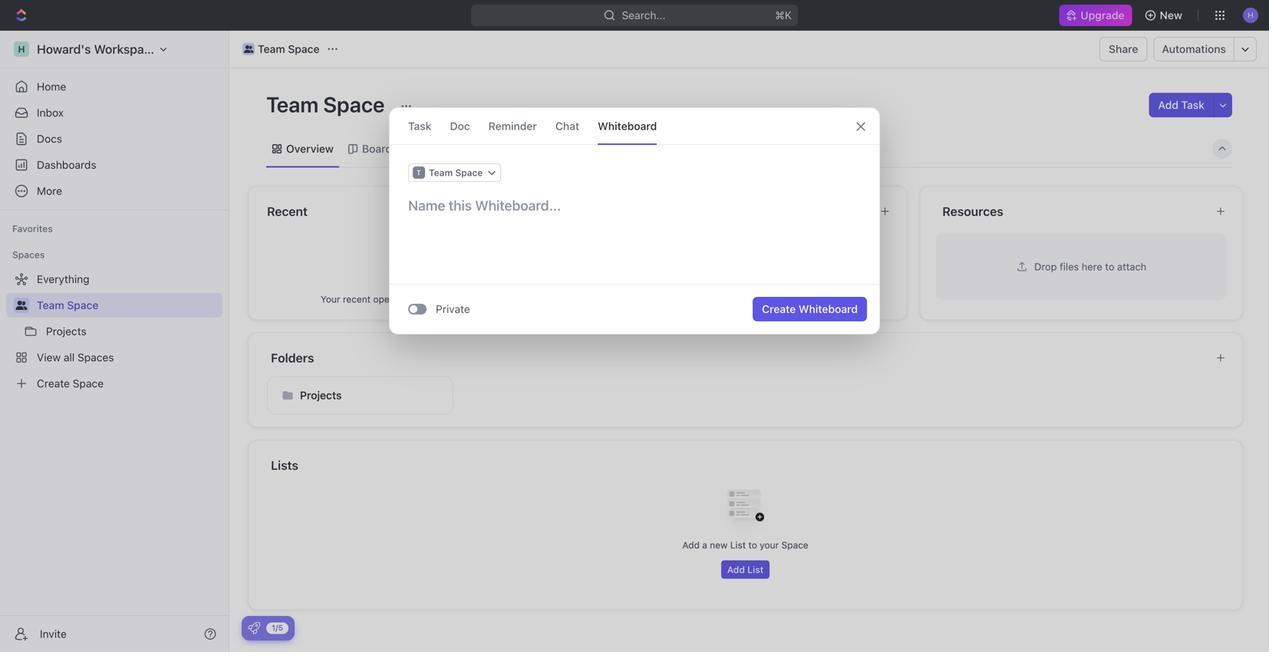 Task type: describe. For each thing, give the bounding box(es) containing it.
add for add a new list to your space
[[683, 540, 700, 551]]

inbox
[[37, 106, 64, 119]]

t
[[417, 169, 421, 177]]

upgrade link
[[1060, 5, 1133, 26]]

home
[[37, 80, 66, 93]]

new
[[1160, 9, 1183, 21]]

invite
[[40, 628, 67, 641]]

automations
[[1163, 43, 1227, 55]]

a
[[703, 540, 708, 551]]

list link
[[418, 138, 439, 160]]

your
[[321, 294, 340, 305]]

recent
[[343, 294, 371, 305]]

your
[[760, 540, 779, 551]]

overview
[[286, 142, 334, 155]]

show
[[451, 294, 474, 305]]

whiteboard button
[[598, 108, 657, 144]]

this
[[786, 294, 802, 305]]

will
[[435, 294, 449, 305]]

home link
[[6, 74, 223, 99]]

team space inside dialog
[[429, 167, 483, 178]]

2 horizontal spatial to
[[1106, 261, 1115, 273]]

add task
[[1159, 99, 1205, 111]]

table
[[598, 142, 625, 155]]

0 horizontal spatial whiteboard
[[598, 120, 657, 132]]

user group image inside "team space" tree
[[16, 301, 27, 310]]

team inside tree
[[37, 299, 64, 312]]

create whiteboard button
[[753, 297, 867, 322]]

your recent opened items will show here.
[[321, 294, 499, 305]]

create whiteboard
[[762, 303, 858, 316]]

folders button
[[270, 349, 1204, 367]]

no most used docs image
[[715, 232, 776, 293]]

1 horizontal spatial to
[[775, 294, 784, 305]]

projects
[[300, 389, 342, 402]]

docs link
[[6, 127, 223, 151]]

lists
[[271, 458, 299, 473]]

haven't
[[668, 294, 700, 305]]

lists button
[[270, 456, 1225, 475]]

team space inside tree
[[37, 299, 99, 312]]

calendar
[[467, 142, 513, 155]]

new
[[710, 540, 728, 551]]

resources
[[943, 204, 1004, 219]]

folders
[[271, 351, 314, 365]]

board
[[362, 142, 392, 155]]

search...
[[622, 9, 666, 21]]

calendar link
[[464, 138, 513, 160]]

list inside list link
[[421, 142, 439, 155]]

here.
[[477, 294, 499, 305]]

1 horizontal spatial list
[[731, 540, 746, 551]]

board link
[[359, 138, 392, 160]]

chat
[[556, 120, 580, 132]]

opened
[[373, 294, 406, 305]]

team space tree
[[6, 267, 223, 396]]

0 vertical spatial team space link
[[239, 40, 324, 58]]

resources button
[[942, 202, 1204, 221]]

drop files here to attach
[[1035, 261, 1147, 273]]

gantt
[[542, 142, 570, 155]]

share button
[[1100, 37, 1148, 61]]

spaces
[[12, 249, 45, 260]]



Task type: locate. For each thing, give the bounding box(es) containing it.
1 vertical spatial user group image
[[16, 301, 27, 310]]

dashboards
[[37, 159, 96, 171]]

no lists icon. image
[[715, 478, 776, 539]]

no recent items image
[[379, 232, 440, 293]]

task up list link
[[408, 120, 432, 132]]

team space link
[[239, 40, 324, 58], [37, 293, 220, 318]]

2 vertical spatial list
[[748, 565, 764, 575]]

location.
[[805, 294, 842, 305]]

0 vertical spatial to
[[1106, 261, 1115, 273]]

any
[[733, 294, 748, 305]]

overview link
[[283, 138, 334, 160]]

private
[[436, 303, 470, 316]]

inbox link
[[6, 101, 223, 125]]

to left this
[[775, 294, 784, 305]]

items
[[409, 294, 432, 305]]

add down add a new list to your space at the bottom of the page
[[728, 565, 745, 575]]

chat button
[[556, 108, 580, 144]]

1 horizontal spatial add
[[728, 565, 745, 575]]

automations button
[[1155, 38, 1234, 61]]

add down automations button
[[1159, 99, 1179, 111]]

whiteboard up 'table'
[[598, 120, 657, 132]]

dialog
[[389, 107, 880, 335]]

recent
[[267, 204, 308, 219]]

Name this Whiteboard... field
[[390, 197, 880, 215]]

0 horizontal spatial user group image
[[16, 301, 27, 310]]

space inside tree
[[67, 299, 99, 312]]

docs
[[37, 132, 62, 145], [750, 294, 773, 305]]

2 vertical spatial add
[[728, 565, 745, 575]]

0 horizontal spatial task
[[408, 120, 432, 132]]

docs inside sidebar "navigation"
[[37, 132, 62, 145]]

add task button
[[1150, 93, 1214, 117]]

list down add a new list to your space at the bottom of the page
[[748, 565, 764, 575]]

0 vertical spatial task
[[1182, 99, 1205, 111]]

add list button
[[721, 561, 770, 579]]

2 horizontal spatial add
[[1159, 99, 1179, 111]]

space
[[288, 43, 320, 55], [323, 92, 385, 117], [455, 167, 483, 178], [67, 299, 99, 312], [782, 540, 809, 551]]

1 horizontal spatial whiteboard
[[799, 303, 858, 316]]

favorites button
[[6, 220, 59, 238]]

0 vertical spatial list
[[421, 142, 439, 155]]

team
[[258, 43, 285, 55], [266, 92, 319, 117], [429, 167, 453, 178], [37, 299, 64, 312]]

doc button
[[450, 108, 470, 144]]

list inside the add list button
[[748, 565, 764, 575]]

1 vertical spatial task
[[408, 120, 432, 132]]

you
[[649, 294, 666, 305]]

1 horizontal spatial team space link
[[239, 40, 324, 58]]

0 vertical spatial docs
[[37, 132, 62, 145]]

projects button
[[267, 377, 454, 415]]

files
[[1060, 261, 1079, 273]]

docs down inbox
[[37, 132, 62, 145]]

reminder button
[[489, 108, 537, 144]]

upgrade
[[1081, 9, 1125, 21]]

1 vertical spatial list
[[731, 540, 746, 551]]

user group image
[[244, 45, 254, 53], [16, 301, 27, 310]]

team space
[[258, 43, 320, 55], [266, 92, 390, 117], [429, 167, 483, 178], [37, 299, 99, 312]]

new button
[[1139, 3, 1192, 28]]

0 horizontal spatial list
[[421, 142, 439, 155]]

1 horizontal spatial user group image
[[244, 45, 254, 53]]

add for add task
[[1159, 99, 1179, 111]]

dialog containing task
[[389, 107, 880, 335]]

dashboards link
[[6, 153, 223, 177]]

attach
[[1118, 261, 1147, 273]]

task down automations button
[[1182, 99, 1205, 111]]

table link
[[595, 138, 625, 160]]

0 vertical spatial add
[[1159, 99, 1179, 111]]

1 horizontal spatial task
[[1182, 99, 1205, 111]]

2 horizontal spatial list
[[748, 565, 764, 575]]

list
[[421, 142, 439, 155], [731, 540, 746, 551], [748, 565, 764, 575]]

to
[[1106, 261, 1115, 273], [775, 294, 784, 305], [749, 540, 758, 551]]

0 horizontal spatial to
[[749, 540, 758, 551]]

favorites
[[12, 223, 53, 234]]

task
[[1182, 99, 1205, 111], [408, 120, 432, 132]]

add
[[1159, 99, 1179, 111], [683, 540, 700, 551], [728, 565, 745, 575]]

onboarding checklist button image
[[248, 623, 260, 635]]

you haven't added any docs to this location.
[[649, 294, 842, 305]]

⌘k
[[775, 9, 792, 21]]

drop
[[1035, 261, 1057, 273]]

whiteboard
[[598, 120, 657, 132], [799, 303, 858, 316]]

create
[[762, 303, 796, 316]]

gantt link
[[539, 138, 570, 160]]

add for add list
[[728, 565, 745, 575]]

reminder
[[489, 120, 537, 132]]

onboarding checklist button element
[[248, 623, 260, 635]]

0 vertical spatial whiteboard
[[598, 120, 657, 132]]

doc
[[450, 120, 470, 132]]

2 vertical spatial to
[[749, 540, 758, 551]]

task button
[[408, 108, 432, 144]]

add list
[[728, 565, 764, 575]]

1 horizontal spatial docs
[[750, 294, 773, 305]]

1/5
[[272, 624, 283, 633]]

sidebar navigation
[[0, 31, 230, 653]]

0 horizontal spatial add
[[683, 540, 700, 551]]

1 vertical spatial whiteboard
[[799, 303, 858, 316]]

1 vertical spatial team space link
[[37, 293, 220, 318]]

list right 'new'
[[731, 540, 746, 551]]

docs right any in the right of the page
[[750, 294, 773, 305]]

here
[[1082, 261, 1103, 273]]

share
[[1109, 43, 1139, 55]]

1 vertical spatial to
[[775, 294, 784, 305]]

0 horizontal spatial team space link
[[37, 293, 220, 318]]

add a new list to your space
[[683, 540, 809, 551]]

to left your
[[749, 540, 758, 551]]

to right here
[[1106, 261, 1115, 273]]

list up t
[[421, 142, 439, 155]]

0 vertical spatial user group image
[[244, 45, 254, 53]]

add left a
[[683, 540, 700, 551]]

team space link inside tree
[[37, 293, 220, 318]]

whiteboard inside button
[[799, 303, 858, 316]]

whiteboard right create
[[799, 303, 858, 316]]

task inside add task button
[[1182, 99, 1205, 111]]

1 vertical spatial docs
[[750, 294, 773, 305]]

1 vertical spatial add
[[683, 540, 700, 551]]

0 horizontal spatial docs
[[37, 132, 62, 145]]

added
[[703, 294, 730, 305]]



Task type: vqa. For each thing, say whether or not it's contained in the screenshot.
Add List at the right bottom of page
yes



